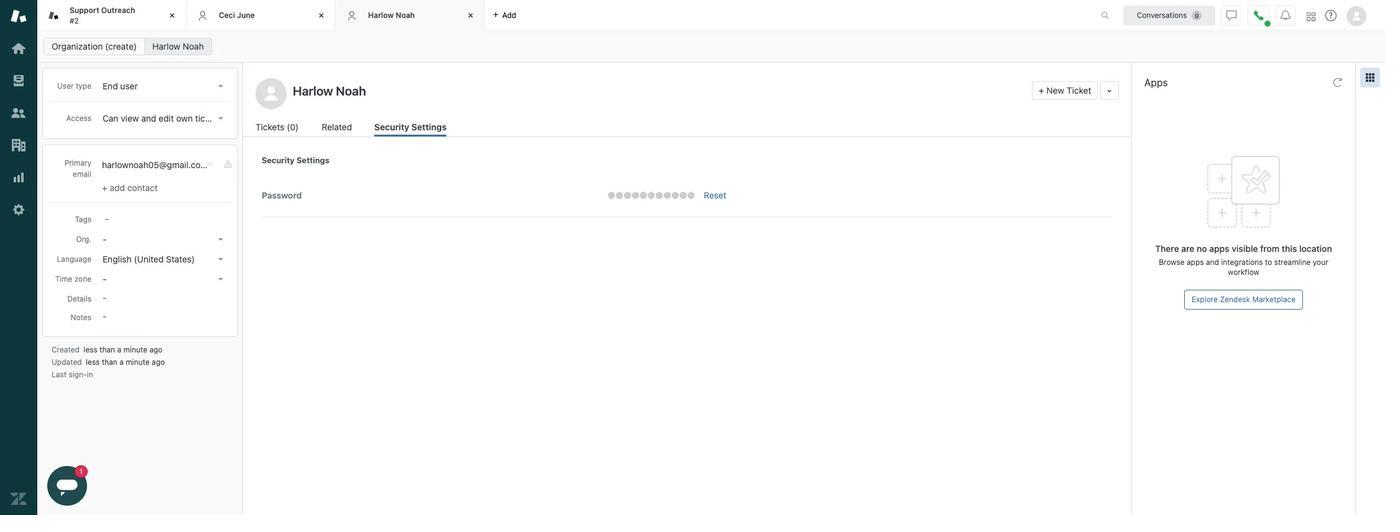 Task type: vqa. For each thing, say whether or not it's contained in the screenshot.
the topmost -
yes



Task type: locate. For each thing, give the bounding box(es) containing it.
1 - button from the top
[[99, 231, 228, 249]]

minute
[[123, 346, 147, 355], [126, 358, 150, 367]]

0 vertical spatial a
[[117, 346, 121, 355]]

- button for time zone
[[99, 271, 228, 288]]

contact
[[127, 183, 158, 193]]

harlow noah link
[[144, 38, 212, 55]]

there are no apps visible from this location browse apps and integrations to streamline your workflow
[[1155, 244, 1332, 277]]

0 vertical spatial security settings
[[374, 122, 447, 132]]

arrow down image up arrow down image
[[218, 239, 223, 241]]

1 vertical spatial -
[[103, 274, 107, 285]]

than right updated
[[102, 358, 117, 367]]

org.
[[76, 235, 91, 244]]

security right related "link"
[[374, 122, 409, 132]]

noah
[[396, 10, 415, 20], [183, 41, 204, 52]]

0 horizontal spatial apps
[[1187, 258, 1204, 267]]

apps image
[[1365, 73, 1375, 83]]

harlow noah
[[368, 10, 415, 20], [152, 41, 204, 52]]

1 horizontal spatial +
[[1039, 85, 1044, 96]]

notes
[[71, 313, 91, 323]]

1 horizontal spatial harlow noah
[[368, 10, 415, 20]]

- button for org.
[[99, 231, 228, 249]]

2 close image from the left
[[315, 9, 328, 22]]

+
[[1039, 85, 1044, 96], [102, 183, 107, 193]]

0 vertical spatial harlow noah
[[368, 10, 415, 20]]

created
[[52, 346, 80, 355]]

and
[[141, 113, 156, 124], [1206, 258, 1219, 267]]

0 vertical spatial +
[[1039, 85, 1044, 96]]

reset link
[[704, 190, 727, 201]]

apps right no
[[1209, 244, 1229, 254]]

than
[[99, 346, 115, 355], [102, 358, 117, 367]]

can
[[103, 113, 118, 124]]

related link
[[322, 121, 353, 137]]

1 vertical spatial add
[[110, 183, 125, 193]]

arrow down image up tickets
[[218, 85, 223, 88]]

harlow noah tab
[[336, 0, 485, 31]]

1 horizontal spatial harlow
[[368, 10, 394, 20]]

1 horizontal spatial add
[[502, 10, 516, 20]]

1 vertical spatial harlow
[[152, 41, 180, 52]]

+ for + new ticket
[[1039, 85, 1044, 96]]

security settings link
[[374, 121, 447, 137]]

0 horizontal spatial settings
[[297, 155, 329, 165]]

admin image
[[11, 202, 27, 218]]

1 horizontal spatial noah
[[396, 10, 415, 20]]

apps
[[1209, 244, 1229, 254], [1187, 258, 1204, 267]]

0 vertical spatial less
[[84, 346, 97, 355]]

0 horizontal spatial harlow
[[152, 41, 180, 52]]

0 horizontal spatial close image
[[166, 9, 178, 22]]

- right zone
[[103, 274, 107, 285]]

arrow down image
[[218, 85, 223, 88], [218, 117, 223, 120], [218, 239, 223, 241], [218, 279, 223, 281]]

1 arrow down image from the top
[[218, 85, 223, 88]]

customers image
[[11, 105, 27, 121]]

security
[[374, 122, 409, 132], [262, 155, 294, 165]]

2 arrow down image from the top
[[218, 117, 223, 120]]

related
[[322, 122, 352, 132]]

arrow down image left "only"
[[218, 117, 223, 120]]

- button down english (united states) button
[[99, 271, 228, 288]]

1 - from the top
[[103, 234, 107, 245]]

arrow down image inside end user button
[[218, 85, 223, 88]]

0 vertical spatial noah
[[396, 10, 415, 20]]

harlow noah inside secondary element
[[152, 41, 204, 52]]

arrow down image for user type
[[218, 85, 223, 88]]

harlownoah05@gmail.com
[[102, 160, 208, 170]]

this
[[1282, 244, 1297, 254]]

arrow down image
[[218, 259, 223, 261]]

less
[[84, 346, 97, 355], [86, 358, 100, 367]]

than right 'created'
[[99, 346, 115, 355]]

1 vertical spatial harlow noah
[[152, 41, 204, 52]]

language
[[57, 255, 91, 264]]

1 horizontal spatial and
[[1206, 258, 1219, 267]]

1 vertical spatial noah
[[183, 41, 204, 52]]

0 horizontal spatial +
[[102, 183, 107, 193]]

security down tickets (0) link
[[262, 155, 294, 165]]

notifications image
[[1281, 10, 1291, 20]]

close image
[[166, 9, 178, 22], [315, 9, 328, 22], [464, 9, 477, 22]]

2 - from the top
[[103, 274, 107, 285]]

own
[[176, 113, 193, 124]]

apps
[[1145, 77, 1168, 88]]

close image inside ceci june tab
[[315, 9, 328, 22]]

reporting image
[[11, 170, 27, 186]]

1 vertical spatial security
[[262, 155, 294, 165]]

your
[[1313, 258, 1328, 267]]

1 horizontal spatial close image
[[315, 9, 328, 22]]

created less than a minute ago updated less than a minute ago last sign-in
[[52, 346, 165, 380]]

zendesk
[[1220, 295, 1250, 305]]

3 arrow down image from the top
[[218, 239, 223, 241]]

support
[[70, 6, 99, 15]]

0 vertical spatial security
[[374, 122, 409, 132]]

1 vertical spatial settings
[[297, 155, 329, 165]]

secondary element
[[37, 34, 1385, 59]]

1 vertical spatial than
[[102, 358, 117, 367]]

sign-
[[69, 371, 87, 380]]

1 vertical spatial - button
[[99, 271, 228, 288]]

tickets (0)
[[256, 122, 299, 132]]

to
[[1265, 258, 1272, 267]]

ago
[[149, 346, 163, 355], [152, 358, 165, 367]]

tabs tab list
[[37, 0, 1088, 31]]

- for time zone
[[103, 274, 107, 285]]

- button
[[99, 231, 228, 249], [99, 271, 228, 288]]

details
[[67, 295, 91, 304]]

time zone
[[55, 275, 91, 284]]

+ left the contact
[[102, 183, 107, 193]]

english (united states)
[[103, 254, 195, 265]]

can view and edit own tickets only button
[[99, 110, 241, 127]]

edit
[[159, 113, 174, 124]]

are
[[1181, 244, 1194, 254]]

security settings
[[374, 122, 447, 132], [262, 155, 329, 165]]

None text field
[[289, 81, 1027, 100]]

from
[[1260, 244, 1280, 254]]

a right updated
[[119, 358, 124, 367]]

harlow inside tab
[[368, 10, 394, 20]]

apps down no
[[1187, 258, 1204, 267]]

only
[[224, 113, 241, 124]]

arrow down image for time zone
[[218, 279, 223, 281]]

1 vertical spatial apps
[[1187, 258, 1204, 267]]

4 arrow down image from the top
[[218, 279, 223, 281]]

+ left new
[[1039, 85, 1044, 96]]

reset
[[704, 190, 727, 201]]

and left edit
[[141, 113, 156, 124]]

(create)
[[105, 41, 137, 52]]

1 vertical spatial and
[[1206, 258, 1219, 267]]

arrow down image inside can view and edit own tickets only button
[[218, 117, 223, 120]]

english (united states) button
[[99, 251, 228, 269]]

0 vertical spatial add
[[502, 10, 516, 20]]

tab
[[37, 0, 187, 31]]

2 horizontal spatial close image
[[464, 9, 477, 22]]

harlow noah inside tab
[[368, 10, 415, 20]]

- button up english (united states) button
[[99, 231, 228, 249]]

arrow down image down arrow down image
[[218, 279, 223, 281]]

organization
[[52, 41, 103, 52]]

ceci
[[219, 10, 235, 20]]

0 vertical spatial settings
[[412, 122, 447, 132]]

a right 'created'
[[117, 346, 121, 355]]

tags
[[75, 215, 91, 224]]

last
[[52, 371, 67, 380]]

close image inside harlow noah tab
[[464, 9, 477, 22]]

ticket
[[1067, 85, 1091, 96]]

0 vertical spatial -
[[103, 234, 107, 245]]

0 vertical spatial - button
[[99, 231, 228, 249]]

+ add contact
[[102, 183, 158, 193]]

2 - button from the top
[[99, 271, 228, 288]]

settings
[[412, 122, 447, 132], [297, 155, 329, 165]]

1 vertical spatial +
[[102, 183, 107, 193]]

1 vertical spatial security settings
[[262, 155, 329, 165]]

0 vertical spatial harlow
[[368, 10, 394, 20]]

0 horizontal spatial harlow noah
[[152, 41, 204, 52]]

3 close image from the left
[[464, 9, 477, 22]]

0 horizontal spatial security settings
[[262, 155, 329, 165]]

add
[[502, 10, 516, 20], [110, 183, 125, 193]]

view
[[121, 113, 139, 124]]

and down no
[[1206, 258, 1219, 267]]

end
[[103, 81, 118, 91]]

a
[[117, 346, 121, 355], [119, 358, 124, 367]]

harlow
[[368, 10, 394, 20], [152, 41, 180, 52]]

0 horizontal spatial noah
[[183, 41, 204, 52]]

0 vertical spatial apps
[[1209, 244, 1229, 254]]

- right org.
[[103, 234, 107, 245]]

+ inside button
[[1039, 85, 1044, 96]]

0 horizontal spatial and
[[141, 113, 156, 124]]

0 vertical spatial and
[[141, 113, 156, 124]]

type
[[76, 81, 91, 91]]



Task type: describe. For each thing, give the bounding box(es) containing it.
0 horizontal spatial security
[[262, 155, 294, 165]]

+ new ticket
[[1039, 85, 1091, 96]]

and inside button
[[141, 113, 156, 124]]

zendesk support image
[[11, 8, 27, 24]]

user
[[57, 81, 74, 91]]

main element
[[0, 0, 37, 516]]

explore
[[1192, 295, 1218, 305]]

tickets (0) link
[[256, 121, 301, 137]]

●●●●●●●●●●●
[[608, 190, 695, 201]]

+ new ticket button
[[1032, 81, 1098, 100]]

new
[[1047, 85, 1064, 96]]

conversations
[[1137, 10, 1187, 20]]

email
[[73, 170, 91, 179]]

streamline
[[1274, 258, 1311, 267]]

add button
[[485, 0, 524, 30]]

browse
[[1159, 258, 1185, 267]]

0 vertical spatial ago
[[149, 346, 163, 355]]

zendesk products image
[[1307, 12, 1315, 21]]

get started image
[[11, 40, 27, 57]]

outreach
[[101, 6, 135, 15]]

in
[[87, 371, 93, 380]]

workflow
[[1228, 268, 1259, 277]]

organizations image
[[11, 137, 27, 154]]

ceci june
[[219, 10, 255, 20]]

1 horizontal spatial settings
[[412, 122, 447, 132]]

access
[[66, 114, 91, 123]]

visible
[[1232, 244, 1258, 254]]

●●●●●●●●●●● reset
[[608, 190, 727, 201]]

ceci june tab
[[187, 0, 336, 31]]

location
[[1299, 244, 1332, 254]]

1 horizontal spatial security
[[374, 122, 409, 132]]

(united
[[134, 254, 164, 265]]

can view and edit own tickets only
[[103, 113, 241, 124]]

time
[[55, 275, 72, 284]]

close image for ceci june
[[315, 9, 328, 22]]

+ for + add contact
[[102, 183, 107, 193]]

marketplace
[[1252, 295, 1296, 305]]

end user button
[[99, 78, 228, 95]]

june
[[237, 10, 255, 20]]

1 vertical spatial minute
[[126, 358, 150, 367]]

password
[[262, 191, 302, 201]]

noah inside tab
[[396, 10, 415, 20]]

explore zendesk marketplace button
[[1184, 290, 1303, 310]]

primary email
[[64, 159, 91, 179]]

conversations button
[[1123, 5, 1215, 25]]

1 vertical spatial less
[[86, 358, 100, 367]]

integrations
[[1221, 258, 1263, 267]]

updated
[[52, 358, 82, 367]]

zendesk image
[[11, 492, 27, 508]]

harlow inside secondary element
[[152, 41, 180, 52]]

- for org.
[[103, 234, 107, 245]]

user
[[120, 81, 138, 91]]

primary
[[64, 159, 91, 168]]

organization (create) button
[[44, 38, 145, 55]]

arrow down image for access
[[218, 117, 223, 120]]

views image
[[11, 73, 27, 89]]

0 vertical spatial minute
[[123, 346, 147, 355]]

support outreach #2
[[70, 6, 135, 25]]

1 horizontal spatial security settings
[[374, 122, 447, 132]]

there
[[1155, 244, 1179, 254]]

arrow down image for org.
[[218, 239, 223, 241]]

zone
[[74, 275, 91, 284]]

button displays agent's chat status as invisible. image
[[1227, 10, 1237, 20]]

tab containing support outreach
[[37, 0, 187, 31]]

and inside there are no apps visible from this location browse apps and integrations to streamline your workflow
[[1206, 258, 1219, 267]]

- field
[[100, 212, 228, 226]]

1 vertical spatial ago
[[152, 358, 165, 367]]

end user
[[103, 81, 138, 91]]

(0)
[[287, 122, 299, 132]]

#2
[[70, 16, 79, 25]]

close image for harlow noah
[[464, 9, 477, 22]]

no
[[1197, 244, 1207, 254]]

get help image
[[1325, 10, 1337, 21]]

user type
[[57, 81, 91, 91]]

tickets
[[256, 122, 284, 132]]

noah inside secondary element
[[183, 41, 204, 52]]

1 close image from the left
[[166, 9, 178, 22]]

1 horizontal spatial apps
[[1209, 244, 1229, 254]]

tickets
[[195, 113, 222, 124]]

0 horizontal spatial add
[[110, 183, 125, 193]]

states)
[[166, 254, 195, 265]]

explore zendesk marketplace
[[1192, 295, 1296, 305]]

organization (create)
[[52, 41, 137, 52]]

english
[[103, 254, 132, 265]]

0 vertical spatial than
[[99, 346, 115, 355]]

add inside dropdown button
[[502, 10, 516, 20]]

1 vertical spatial a
[[119, 358, 124, 367]]



